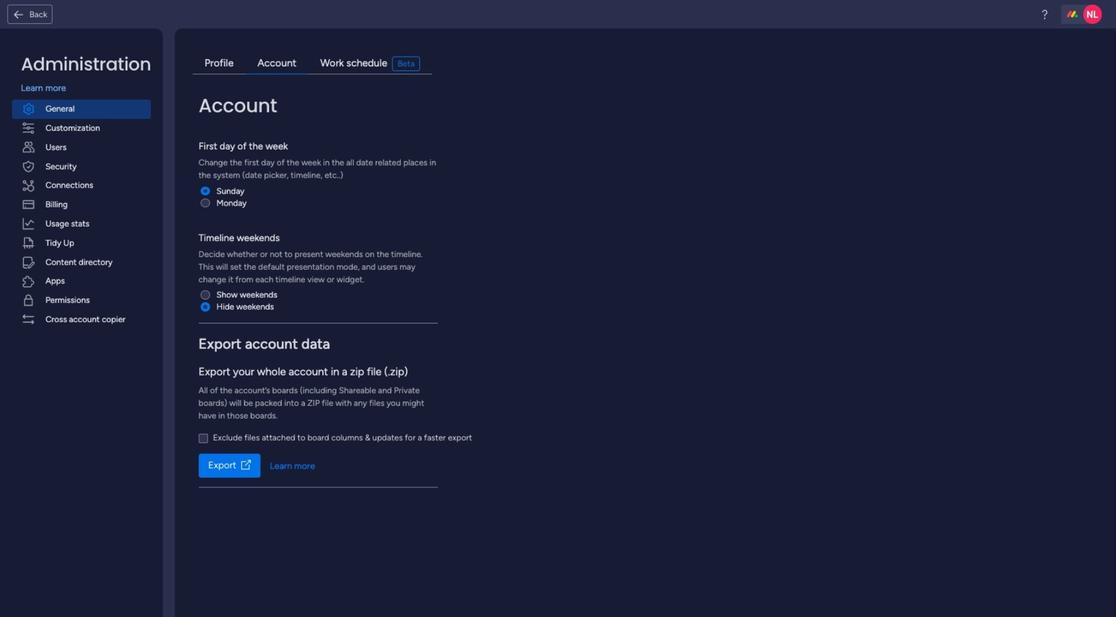 Task type: describe. For each thing, give the bounding box(es) containing it.
noah lott image
[[1084, 5, 1103, 24]]

help image
[[1039, 8, 1051, 20]]



Task type: vqa. For each thing, say whether or not it's contained in the screenshot.
the rightmost actions
no



Task type: locate. For each thing, give the bounding box(es) containing it.
back to workspace image
[[13, 8, 25, 20]]

v2 export image
[[241, 461, 251, 471]]



